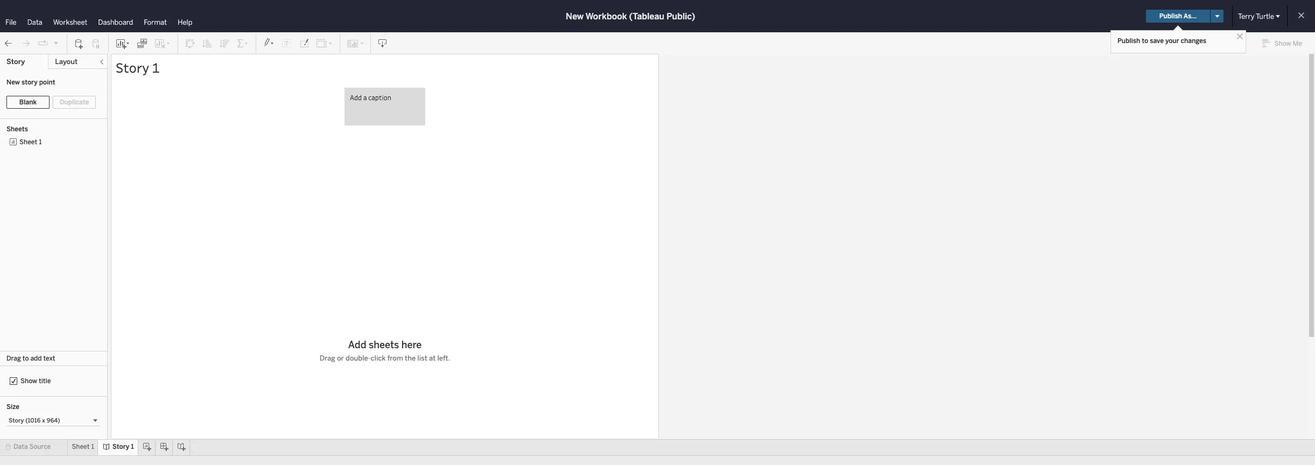 Task type: locate. For each thing, give the bounding box(es) containing it.
undo image
[[3, 38, 14, 49]]

0 horizontal spatial publish
[[1118, 37, 1141, 45]]

drag
[[320, 354, 335, 362], [6, 355, 21, 362]]

publish
[[1160, 12, 1183, 20], [1118, 37, 1141, 45]]

0 vertical spatial sheet 1
[[19, 138, 42, 146]]

to
[[1142, 37, 1149, 45], [23, 355, 29, 362]]

sheet 1 down sheets
[[19, 138, 42, 146]]

format
[[144, 18, 167, 26]]

duplicate image
[[137, 38, 148, 49]]

964)
[[47, 417, 60, 424]]

0 vertical spatial show
[[1275, 40, 1292, 47]]

data
[[27, 18, 42, 26], [13, 443, 28, 451]]

sheet
[[19, 138, 37, 146], [72, 443, 90, 451]]

publish left the as...
[[1160, 12, 1183, 20]]

1 vertical spatial sheet
[[72, 443, 90, 451]]

1
[[152, 59, 160, 76], [39, 138, 42, 146], [91, 443, 94, 451], [131, 443, 134, 451]]

(tableau
[[629, 11, 665, 21]]

dashboard
[[98, 18, 133, 26]]

sheets
[[369, 339, 399, 351]]

source
[[29, 443, 51, 451]]

sort descending image
[[219, 38, 230, 49]]

size
[[6, 403, 19, 411]]

0 horizontal spatial sheet 1
[[19, 138, 42, 146]]

sheet right source
[[72, 443, 90, 451]]

add a caption
[[350, 93, 391, 102]]

sheet 1 right source
[[72, 443, 94, 451]]

replay animation image up layout
[[53, 40, 59, 46]]

blank button
[[6, 96, 50, 109]]

1 horizontal spatial new
[[566, 11, 584, 21]]

new left workbook
[[566, 11, 584, 21]]

0 vertical spatial new
[[566, 11, 584, 21]]

help
[[178, 18, 192, 26]]

to left save
[[1142, 37, 1149, 45]]

totals image
[[236, 38, 249, 49]]

blank
[[19, 99, 37, 106]]

new
[[566, 11, 584, 21], [6, 79, 20, 86]]

story (1016 x 964)
[[9, 417, 60, 424]]

0 horizontal spatial show
[[20, 378, 37, 385]]

data source
[[13, 443, 51, 451]]

story
[[6, 58, 25, 66], [116, 59, 149, 76], [9, 417, 24, 424], [112, 443, 129, 451]]

drag left or
[[320, 354, 335, 362]]

0 horizontal spatial drag
[[6, 355, 21, 362]]

sheet 1
[[19, 138, 42, 146], [72, 443, 94, 451]]

show/hide cards image
[[347, 38, 364, 49]]

terry turtle
[[1239, 12, 1275, 20]]

highlight image
[[263, 38, 275, 49]]

0 vertical spatial to
[[1142, 37, 1149, 45]]

add
[[30, 355, 42, 362]]

public)
[[667, 11, 695, 21]]

1 inside heading
[[152, 59, 160, 76]]

0 vertical spatial sheet
[[19, 138, 37, 146]]

drag to add text
[[6, 355, 55, 362]]

0 vertical spatial story 1
[[116, 59, 160, 76]]

story 1
[[116, 59, 160, 76], [112, 443, 134, 451]]

x
[[42, 417, 45, 424]]

download image
[[378, 38, 388, 49]]

to left add
[[23, 355, 29, 362]]

0 vertical spatial add
[[350, 93, 362, 102]]

1 vertical spatial data
[[13, 443, 28, 451]]

to for drag
[[23, 355, 29, 362]]

me
[[1293, 40, 1303, 47]]

add
[[350, 93, 362, 102], [348, 339, 367, 351]]

or
[[337, 354, 344, 362]]

1 horizontal spatial publish
[[1160, 12, 1183, 20]]

sheet down sheets
[[19, 138, 37, 146]]

sort ascending image
[[202, 38, 213, 49]]

worksheet
[[53, 18, 87, 26]]

changes
[[1181, 37, 1207, 45]]

1 vertical spatial add
[[348, 339, 367, 351]]

show left title
[[20, 378, 37, 385]]

show left the me
[[1275, 40, 1292, 47]]

0 vertical spatial publish
[[1160, 12, 1183, 20]]

add up double-
[[348, 339, 367, 351]]

new for new story point
[[6, 79, 20, 86]]

1 vertical spatial publish
[[1118, 37, 1141, 45]]

add for sheets
[[348, 339, 367, 351]]

story 1 heading
[[116, 59, 654, 77]]

1 vertical spatial show
[[20, 378, 37, 385]]

clear sheet image
[[154, 38, 171, 49]]

replay animation image
[[38, 38, 48, 49], [53, 40, 59, 46]]

new left story
[[6, 79, 20, 86]]

replay animation image right redo icon
[[38, 38, 48, 49]]

show me
[[1275, 40, 1303, 47]]

publish inside "button"
[[1160, 12, 1183, 20]]

0 vertical spatial data
[[27, 18, 42, 26]]

1 vertical spatial to
[[23, 355, 29, 362]]

publish as... button
[[1146, 10, 1211, 23]]

show title
[[20, 378, 51, 385]]

data for data source
[[13, 443, 28, 451]]

1 vertical spatial new
[[6, 79, 20, 86]]

publish left save
[[1118, 37, 1141, 45]]

1 horizontal spatial sheet 1
[[72, 443, 94, 451]]

drag left add
[[6, 355, 21, 362]]

story inside story 1 heading
[[116, 59, 149, 76]]

drag inside add sheets here drag or double-click from the list at left.
[[320, 354, 335, 362]]

0 horizontal spatial to
[[23, 355, 29, 362]]

1 horizontal spatial to
[[1142, 37, 1149, 45]]

1 horizontal spatial show
[[1275, 40, 1292, 47]]

show inside show me button
[[1275, 40, 1292, 47]]

caption
[[369, 93, 391, 102]]

data up redo icon
[[27, 18, 42, 26]]

at
[[429, 354, 436, 362]]

add inside add sheets here drag or double-click from the list at left.
[[348, 339, 367, 351]]

1 horizontal spatial replay animation image
[[53, 40, 59, 46]]

show
[[1275, 40, 1292, 47], [20, 378, 37, 385]]

the
[[405, 354, 416, 362]]

text
[[43, 355, 55, 362]]

data left source
[[13, 443, 28, 451]]

show me button
[[1258, 35, 1312, 52]]

1 horizontal spatial drag
[[320, 354, 335, 362]]

workbook
[[586, 11, 627, 21]]

add left a
[[350, 93, 362, 102]]

0 horizontal spatial new
[[6, 79, 20, 86]]



Task type: vqa. For each thing, say whether or not it's contained in the screenshot.
"Add Favorite" 'button'
no



Task type: describe. For each thing, give the bounding box(es) containing it.
sheets
[[6, 125, 28, 133]]

layout
[[55, 58, 78, 66]]

publish as...
[[1160, 12, 1197, 20]]

publish for publish as...
[[1160, 12, 1183, 20]]

close image
[[1235, 31, 1246, 41]]

left.
[[438, 354, 450, 362]]

turtle
[[1256, 12, 1275, 20]]

click
[[371, 354, 386, 362]]

data for data
[[27, 18, 42, 26]]

new for new workbook (tableau public)
[[566, 11, 584, 21]]

show for show me
[[1275, 40, 1292, 47]]

show labels image
[[282, 38, 292, 49]]

to for publish
[[1142, 37, 1149, 45]]

new data source image
[[74, 38, 85, 49]]

your
[[1166, 37, 1180, 45]]

duplicate
[[60, 99, 89, 106]]

story
[[22, 79, 38, 86]]

publish for publish to save your changes
[[1118, 37, 1141, 45]]

1 vertical spatial story 1
[[112, 443, 134, 451]]

add for a
[[350, 93, 362, 102]]

fit image
[[316, 38, 333, 49]]

here
[[402, 339, 422, 351]]

list
[[418, 354, 427, 362]]

double-
[[346, 354, 371, 362]]

redo image
[[20, 38, 31, 49]]

point
[[39, 79, 55, 86]]

new worksheet image
[[115, 38, 130, 49]]

0 horizontal spatial sheet
[[19, 138, 37, 146]]

a
[[363, 93, 367, 102]]

title
[[39, 378, 51, 385]]

pause auto updates image
[[91, 38, 102, 49]]

save
[[1150, 37, 1164, 45]]

(1016
[[25, 417, 41, 424]]

collapse image
[[99, 59, 105, 65]]

new story point
[[6, 79, 55, 86]]

swap rows and columns image
[[185, 38, 195, 49]]

from
[[388, 354, 403, 362]]

new workbook (tableau public)
[[566, 11, 695, 21]]

terry
[[1239, 12, 1255, 20]]

format workbook image
[[299, 38, 310, 49]]

show for show title
[[20, 378, 37, 385]]

1 horizontal spatial sheet
[[72, 443, 90, 451]]

publish to save your changes
[[1118, 37, 1207, 45]]

1 vertical spatial sheet 1
[[72, 443, 94, 451]]

add sheets here drag or double-click from the list at left.
[[320, 339, 450, 362]]

duplicate button
[[53, 96, 96, 109]]

story 1 inside story 1 heading
[[116, 59, 160, 76]]

file
[[5, 18, 17, 26]]

0 horizontal spatial replay animation image
[[38, 38, 48, 49]]

as...
[[1184, 12, 1197, 20]]



